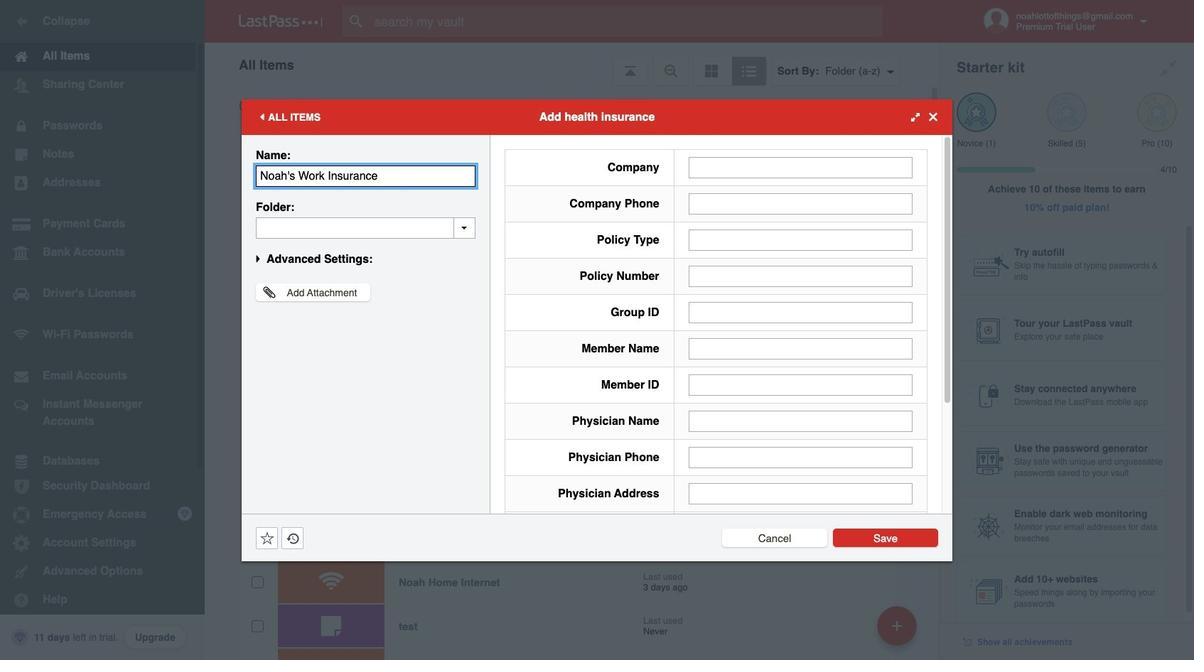 Task type: locate. For each thing, give the bounding box(es) containing it.
vault options navigation
[[205, 43, 940, 85]]

new item image
[[892, 621, 902, 631]]

None text field
[[689, 157, 913, 178], [256, 165, 476, 187], [689, 193, 913, 214], [689, 302, 913, 323], [689, 338, 913, 359], [689, 447, 913, 468], [689, 157, 913, 178], [256, 165, 476, 187], [689, 193, 913, 214], [689, 302, 913, 323], [689, 338, 913, 359], [689, 447, 913, 468]]

Search search field
[[343, 6, 911, 37]]

None text field
[[256, 217, 476, 239], [689, 229, 913, 251], [689, 266, 913, 287], [689, 374, 913, 396], [689, 411, 913, 432], [689, 483, 913, 505], [256, 217, 476, 239], [689, 229, 913, 251], [689, 266, 913, 287], [689, 374, 913, 396], [689, 411, 913, 432], [689, 483, 913, 505]]

dialog
[[242, 99, 953, 652]]



Task type: describe. For each thing, give the bounding box(es) containing it.
lastpass image
[[239, 15, 323, 28]]

main navigation navigation
[[0, 0, 205, 661]]

new item navigation
[[873, 602, 926, 661]]

search my vault text field
[[343, 6, 911, 37]]



